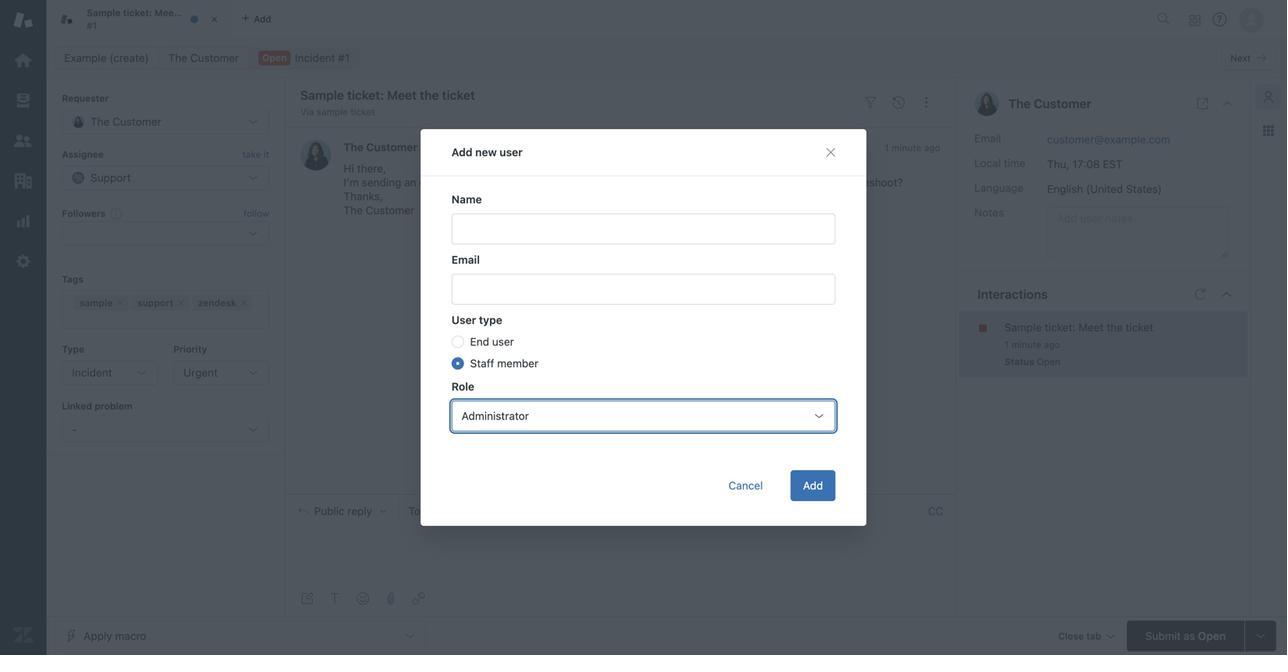 Task type: describe. For each thing, give the bounding box(es) containing it.
end
[[470, 336, 490, 349]]

0 vertical spatial user
[[500, 146, 523, 159]]

urgent
[[184, 367, 218, 379]]

est
[[1104, 158, 1123, 171]]

customer up "customer@example.com"
[[1035, 96, 1092, 111]]

example (create) button
[[54, 47, 159, 69]]

ticket for sample ticket: meet the ticket 1 minute ago status open
[[1127, 321, 1154, 334]]

english (united states)
[[1048, 183, 1163, 196]]

thu,
[[1048, 158, 1070, 171]]

notes
[[975, 206, 1005, 219]]

staff member
[[470, 357, 539, 370]]

Email field
[[452, 274, 836, 305]]

incident button
[[62, 361, 158, 386]]

0 vertical spatial email
[[975, 132, 1002, 145]]

ticket: for sample ticket: meet the ticket 1 minute ago status open
[[1045, 321, 1076, 334]]

the customer inside the secondary element
[[168, 52, 239, 64]]

ticket for sample ticket: meet the ticket #1
[[197, 7, 223, 18]]

format text image
[[329, 593, 342, 606]]

thanks,
[[344, 190, 383, 203]]

because
[[449, 176, 491, 189]]

add new user dialog
[[421, 129, 867, 527]]

it
[[264, 149, 270, 160]]

status
[[1005, 357, 1035, 368]]

customer context image
[[1263, 91, 1276, 103]]

add new user
[[452, 146, 523, 159]]

1 vertical spatial the customer link
[[344, 141, 418, 154]]

there,
[[357, 162, 386, 175]]

user
[[452, 314, 477, 327]]

member
[[498, 357, 539, 370]]

events image
[[893, 97, 905, 109]]

avatar image
[[301, 140, 331, 171]]

submit
[[1146, 630, 1182, 643]]

0 horizontal spatial minute
[[892, 142, 922, 153]]

interactions
[[978, 287, 1049, 302]]

submit as open
[[1146, 630, 1227, 643]]

organizations image
[[13, 171, 33, 191]]

open inside sample ticket: meet the ticket 1 minute ago status open
[[1038, 357, 1061, 368]]

close image
[[207, 12, 222, 27]]

add link (cmd k) image
[[413, 593, 425, 606]]

ticket: for sample ticket: meet the ticket #1
[[123, 7, 152, 18]]

you
[[771, 176, 789, 189]]

sample for sample ticket: meet the ticket 1 minute ago status open
[[1005, 321, 1042, 334]]

meet for sample ticket: meet the ticket 1 minute ago status open
[[1079, 321, 1105, 334]]

0 vertical spatial 1 minute ago text field
[[885, 142, 941, 153]]

language
[[975, 182, 1024, 194]]

local time
[[975, 157, 1026, 170]]

product.
[[703, 176, 745, 189]]

get started image
[[13, 50, 33, 70]]

zendesk products image
[[1190, 15, 1201, 26]]

up
[[639, 176, 651, 189]]

take it
[[243, 149, 270, 160]]

customer up the there,
[[366, 141, 418, 154]]

1 minute ago
[[885, 142, 941, 153]]

customer@example.com
[[1048, 133, 1171, 146]]

local
[[975, 157, 1002, 170]]

can
[[748, 176, 768, 189]]

draft mode image
[[301, 593, 314, 606]]

cancel button
[[717, 471, 776, 502]]

staff
[[470, 357, 495, 370]]

1 inside sample ticket: meet the ticket 1 minute ago status open
[[1005, 340, 1010, 350]]

a
[[548, 176, 554, 189]]

reporting image
[[13, 211, 33, 232]]

the up hi
[[344, 141, 364, 154]]

priority
[[173, 344, 207, 355]]

user type
[[452, 314, 503, 327]]

administrator
[[462, 410, 529, 423]]

open inside "link"
[[262, 52, 287, 63]]

the customer link inside the secondary element
[[158, 47, 249, 69]]

take it button
[[243, 147, 270, 162]]

customer inside hi there, i'm sending an email because i'm having a problem setting up your new product. can you help me troubleshoot? thanks, the customer
[[366, 204, 415, 217]]

the right "user" image
[[1009, 96, 1031, 111]]

sample for sample ticket: meet the ticket #1
[[87, 7, 121, 18]]

the inside hi there, i'm sending an email because i'm having a problem setting up your new product. can you help me troubleshoot? thanks, the customer
[[344, 204, 363, 217]]

sample
[[317, 106, 348, 117]]

via
[[301, 106, 314, 117]]

incident
[[72, 367, 112, 379]]



Task type: vqa. For each thing, say whether or not it's contained in the screenshot.
Assignee
no



Task type: locate. For each thing, give the bounding box(es) containing it.
hi there, i'm sending an email because i'm having a problem setting up your new product. can you help me troubleshoot? thanks, the customer
[[344, 162, 904, 217]]

1 vertical spatial email
[[452, 254, 480, 266]]

type
[[479, 314, 503, 327]]

1 horizontal spatial sample
[[1005, 321, 1042, 334]]

1 up troubleshoot?
[[885, 142, 890, 153]]

ticket: down interactions
[[1045, 321, 1076, 334]]

add for add new user
[[452, 146, 473, 159]]

customers image
[[13, 131, 33, 151]]

thu, 17:08 est
[[1048, 158, 1123, 171]]

view more details image
[[1197, 98, 1210, 110]]

sample inside sample ticket: meet the ticket #1
[[87, 7, 121, 18]]

0 horizontal spatial new
[[476, 146, 497, 159]]

1 vertical spatial 1
[[1005, 340, 1010, 350]]

1 horizontal spatial the
[[1107, 321, 1124, 334]]

new up because
[[476, 146, 497, 159]]

customer inside the customer link
[[190, 52, 239, 64]]

add for add
[[804, 480, 824, 493]]

ago inside sample ticket: meet the ticket 1 minute ago status open
[[1045, 340, 1061, 350]]

minute
[[892, 142, 922, 153], [1012, 340, 1042, 350]]

0 vertical spatial the customer
[[168, 52, 239, 64]]

1 vertical spatial ago
[[1045, 340, 1061, 350]]

1 horizontal spatial meet
[[1079, 321, 1105, 334]]

follow
[[244, 208, 270, 219]]

0 vertical spatial meet
[[155, 7, 178, 18]]

tabs tab list
[[46, 0, 1152, 39]]

add right 'cancel'
[[804, 480, 824, 493]]

minute down events icon
[[892, 142, 922, 153]]

2 horizontal spatial open
[[1199, 630, 1227, 643]]

tab
[[46, 0, 232, 39]]

0 vertical spatial 1
[[885, 142, 890, 153]]

user
[[500, 146, 523, 159], [493, 336, 514, 349]]

linked problem
[[62, 401, 133, 412]]

customer down sending
[[366, 204, 415, 217]]

0 horizontal spatial open
[[262, 52, 287, 63]]

0 horizontal spatial meet
[[155, 7, 178, 18]]

take
[[243, 149, 261, 160]]

via sample ticket
[[301, 106, 375, 117]]

0 horizontal spatial ago
[[925, 142, 941, 153]]

i'm
[[344, 176, 359, 189], [494, 176, 509, 189]]

secondary element
[[46, 43, 1288, 74]]

next button
[[1222, 46, 1276, 70]]

ticket: inside sample ticket: meet the ticket #1
[[123, 7, 152, 18]]

cc button
[[929, 505, 944, 519]]

0 horizontal spatial the customer
[[168, 52, 239, 64]]

next
[[1231, 53, 1252, 64]]

close image
[[1222, 98, 1235, 110]]

1 horizontal spatial minute
[[1012, 340, 1042, 350]]

customer down close icon
[[190, 52, 239, 64]]

get help image
[[1214, 12, 1228, 26]]

new right your
[[679, 176, 700, 189]]

i'm left having on the left of page
[[494, 176, 509, 189]]

sample up "#1" on the left of the page
[[87, 7, 121, 18]]

name
[[452, 193, 482, 206]]

0 horizontal spatial 1
[[885, 142, 890, 153]]

0 vertical spatial ago
[[925, 142, 941, 153]]

the for sample ticket: meet the ticket 1 minute ago status open
[[1107, 321, 1124, 334]]

1 vertical spatial the customer
[[1009, 96, 1092, 111]]

ticket inside sample ticket: meet the ticket #1
[[197, 7, 223, 18]]

open link
[[249, 47, 360, 69]]

2 vertical spatial ticket
[[1127, 321, 1154, 334]]

0 horizontal spatial email
[[452, 254, 480, 266]]

1 horizontal spatial email
[[975, 132, 1002, 145]]

tab containing sample ticket: meet the ticket
[[46, 0, 232, 39]]

2 horizontal spatial ticket
[[1127, 321, 1154, 334]]

2 i'm from the left
[[494, 176, 509, 189]]

the customer
[[168, 52, 239, 64], [1009, 96, 1092, 111], [344, 141, 418, 154]]

problem down incident popup button
[[95, 401, 133, 412]]

english
[[1048, 183, 1084, 196]]

i'm down hi
[[344, 176, 359, 189]]

1 horizontal spatial new
[[679, 176, 700, 189]]

1 horizontal spatial 1
[[1005, 340, 1010, 350]]

problem right "a"
[[557, 176, 598, 189]]

the customer link down close icon
[[158, 47, 249, 69]]

the customer up thu,
[[1009, 96, 1092, 111]]

having
[[512, 176, 545, 189]]

0 horizontal spatial the customer link
[[158, 47, 249, 69]]

customer
[[190, 52, 239, 64], [1035, 96, 1092, 111], [366, 141, 418, 154], [366, 204, 415, 217]]

sample up status
[[1005, 321, 1042, 334]]

main element
[[0, 0, 46, 656]]

1 vertical spatial user
[[493, 336, 514, 349]]

sample
[[87, 7, 121, 18], [1005, 321, 1042, 334]]

1 vertical spatial problem
[[95, 401, 133, 412]]

the for sample ticket: meet the ticket #1
[[180, 7, 195, 18]]

cc
[[929, 505, 944, 518]]

1 vertical spatial 1 minute ago text field
[[1005, 340, 1061, 350]]

0 vertical spatial add
[[452, 146, 473, 159]]

0 horizontal spatial the
[[180, 7, 195, 18]]

the customer link
[[158, 47, 249, 69], [344, 141, 418, 154]]

2 vertical spatial open
[[1199, 630, 1227, 643]]

0 horizontal spatial i'm
[[344, 176, 359, 189]]

0 vertical spatial ticket
[[197, 7, 223, 18]]

1 vertical spatial sample
[[1005, 321, 1042, 334]]

0 vertical spatial new
[[476, 146, 497, 159]]

1 horizontal spatial open
[[1038, 357, 1061, 368]]

email
[[420, 176, 446, 189]]

the down thanks, in the left of the page
[[344, 204, 363, 217]]

1 horizontal spatial add
[[804, 480, 824, 493]]

0 horizontal spatial problem
[[95, 401, 133, 412]]

0 vertical spatial problem
[[557, 176, 598, 189]]

ticket
[[197, 7, 223, 18], [351, 106, 375, 117], [1127, 321, 1154, 334]]

1
[[885, 142, 890, 153], [1005, 340, 1010, 350]]

the customer up the there,
[[344, 141, 418, 154]]

1 vertical spatial new
[[679, 176, 700, 189]]

meet inside sample ticket: meet the ticket #1
[[155, 7, 178, 18]]

user image
[[975, 91, 1000, 116]]

the
[[180, 7, 195, 18], [1107, 321, 1124, 334]]

follow button
[[244, 207, 270, 221]]

add attachment image
[[385, 593, 397, 606]]

email down the name
[[452, 254, 480, 266]]

1 minute ago text field
[[885, 142, 941, 153], [1005, 340, 1061, 350]]

1 horizontal spatial ticket:
[[1045, 321, 1076, 334]]

time
[[1005, 157, 1026, 170]]

Add user notes text field
[[1048, 206, 1230, 259]]

sample ticket: meet the ticket #1
[[87, 7, 223, 31]]

0 vertical spatial ticket:
[[123, 7, 152, 18]]

1 vertical spatial add
[[804, 480, 824, 493]]

1 vertical spatial meet
[[1079, 321, 1105, 334]]

minute up status
[[1012, 340, 1042, 350]]

meet for sample ticket: meet the ticket #1
[[155, 7, 178, 18]]

problem inside hi there, i'm sending an email because i'm having a problem setting up your new product. can you help me troubleshoot? thanks, the customer
[[557, 176, 598, 189]]

1 vertical spatial ticket:
[[1045, 321, 1076, 334]]

administrator button
[[452, 401, 836, 432]]

(united
[[1087, 183, 1124, 196]]

sample ticket: meet the ticket 1 minute ago status open
[[1005, 321, 1154, 368]]

views image
[[13, 91, 33, 111]]

Subject field
[[297, 86, 854, 105]]

2 horizontal spatial the customer
[[1009, 96, 1092, 111]]

0 horizontal spatial sample
[[87, 7, 121, 18]]

0 vertical spatial sample
[[87, 7, 121, 18]]

sample inside sample ticket: meet the ticket 1 minute ago status open
[[1005, 321, 1042, 334]]

as
[[1184, 630, 1196, 643]]

zendesk image
[[13, 626, 33, 646]]

hi
[[344, 162, 354, 175]]

meet
[[155, 7, 178, 18], [1079, 321, 1105, 334]]

ticket: inside sample ticket: meet the ticket 1 minute ago status open
[[1045, 321, 1076, 334]]

the customer link up the there,
[[344, 141, 418, 154]]

email up local
[[975, 132, 1002, 145]]

the down sample ticket: meet the ticket #1
[[168, 52, 187, 64]]

1 horizontal spatial the customer link
[[344, 141, 418, 154]]

add up because
[[452, 146, 473, 159]]

ticket: up (create)
[[123, 7, 152, 18]]

0 vertical spatial the
[[180, 7, 195, 18]]

#1
[[87, 20, 97, 31]]

1 up status
[[1005, 340, 1010, 350]]

new inside hi there, i'm sending an email because i'm having a problem setting up your new product. can you help me troubleshoot? thanks, the customer
[[679, 176, 700, 189]]

user up staff member
[[493, 336, 514, 349]]

apps image
[[1263, 125, 1276, 137]]

cancel
[[729, 480, 763, 493]]

insert emojis image
[[357, 593, 369, 606]]

meet inside sample ticket: meet the ticket 1 minute ago status open
[[1079, 321, 1105, 334]]

add inside button
[[804, 480, 824, 493]]

0 vertical spatial minute
[[892, 142, 922, 153]]

ticket inside sample ticket: meet the ticket 1 minute ago status open
[[1127, 321, 1154, 334]]

urgent button
[[173, 361, 270, 386]]

1 vertical spatial the
[[1107, 321, 1124, 334]]

me
[[816, 176, 832, 189]]

0 vertical spatial the customer link
[[158, 47, 249, 69]]

close modal image
[[825, 146, 838, 159]]

sending
[[362, 176, 402, 189]]

the inside sample ticket: meet the ticket #1
[[180, 7, 195, 18]]

type
[[62, 344, 84, 355]]

0 vertical spatial open
[[262, 52, 287, 63]]

zendesk support image
[[13, 10, 33, 30]]

user up having on the left of page
[[500, 146, 523, 159]]

troubleshoot?
[[834, 176, 904, 189]]

new
[[476, 146, 497, 159], [679, 176, 700, 189]]

Name field
[[452, 214, 836, 245]]

new inside add new user dialog
[[476, 146, 497, 159]]

1 minute ago text field up status
[[1005, 340, 1061, 350]]

1 horizontal spatial 1 minute ago text field
[[1005, 340, 1061, 350]]

(create)
[[110, 52, 149, 64]]

minute inside sample ticket: meet the ticket 1 minute ago status open
[[1012, 340, 1042, 350]]

states)
[[1127, 183, 1163, 196]]

1 horizontal spatial i'm
[[494, 176, 509, 189]]

1 vertical spatial ticket
[[351, 106, 375, 117]]

1 i'm from the left
[[344, 176, 359, 189]]

1 horizontal spatial problem
[[557, 176, 598, 189]]

1 vertical spatial minute
[[1012, 340, 1042, 350]]

add button
[[791, 471, 836, 502]]

the
[[168, 52, 187, 64], [1009, 96, 1031, 111], [344, 141, 364, 154], [344, 204, 363, 217]]

an
[[405, 176, 417, 189]]

Public reply composer text field
[[292, 528, 950, 561]]

to
[[409, 505, 421, 518]]

setting
[[601, 176, 636, 189]]

example
[[64, 52, 107, 64]]

the customer down close icon
[[168, 52, 239, 64]]

email inside add new user dialog
[[452, 254, 480, 266]]

1 vertical spatial open
[[1038, 357, 1061, 368]]

2 vertical spatial the customer
[[344, 141, 418, 154]]

linked
[[62, 401, 92, 412]]

the inside sample ticket: meet the ticket 1 minute ago status open
[[1107, 321, 1124, 334]]

email
[[975, 132, 1002, 145], [452, 254, 480, 266]]

help
[[792, 176, 813, 189]]

your
[[654, 176, 676, 189]]

0 horizontal spatial ticket:
[[123, 7, 152, 18]]

0 horizontal spatial 1 minute ago text field
[[885, 142, 941, 153]]

1 minute ago text field down events icon
[[885, 142, 941, 153]]

admin image
[[13, 252, 33, 272]]

problem
[[557, 176, 598, 189], [95, 401, 133, 412]]

add
[[452, 146, 473, 159], [804, 480, 824, 493]]

role
[[452, 381, 475, 393]]

1 horizontal spatial the customer
[[344, 141, 418, 154]]

end user
[[470, 336, 514, 349]]

17:08
[[1073, 158, 1101, 171]]

1 horizontal spatial ago
[[1045, 340, 1061, 350]]

1 horizontal spatial ticket
[[351, 106, 375, 117]]

0 horizontal spatial ticket
[[197, 7, 223, 18]]

ticket:
[[123, 7, 152, 18], [1045, 321, 1076, 334]]

0 horizontal spatial add
[[452, 146, 473, 159]]

example (create)
[[64, 52, 149, 64]]



